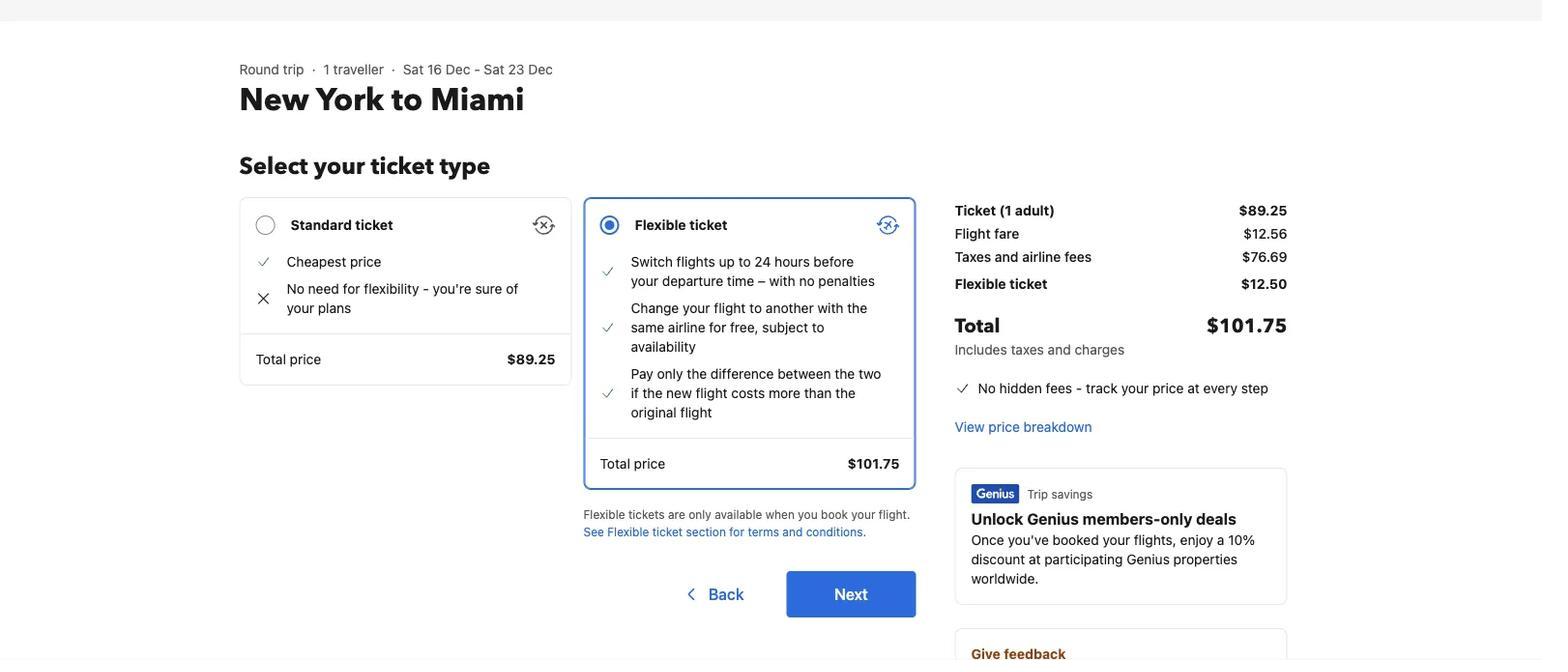 Task type: locate. For each thing, give the bounding box(es) containing it.
a
[[1218, 533, 1225, 548]]

fees
[[1065, 249, 1092, 265], [1046, 381, 1073, 397]]

1 vertical spatial $89.25
[[507, 352, 556, 368]]

total price for change your flight to another with the same airline for free, subject to availability
[[600, 456, 666, 472]]

for down available
[[730, 525, 745, 539]]

your down switch
[[631, 273, 659, 289]]

table
[[955, 197, 1288, 368]]

to right york
[[392, 79, 423, 121]]

0 vertical spatial for
[[343, 281, 360, 297]]

the left two
[[835, 366, 855, 382]]

0 horizontal spatial ·
[[312, 61, 316, 77]]

$89.25 down the of
[[507, 352, 556, 368]]

row containing flexible ticket
[[955, 271, 1288, 298]]

0 vertical spatial with
[[770, 273, 796, 289]]

ticket down are on the bottom of the page
[[653, 525, 683, 539]]

only inside "unlock genius members-only deals once you've booked your flights, enjoy a 10% discount at participating genius properties worldwide."
[[1161, 510, 1193, 529]]

dec right 23
[[528, 61, 553, 77]]

flexible ticket up flights
[[635, 217, 728, 233]]

hidden
[[1000, 381, 1043, 397]]

at down you've on the right of the page
[[1029, 552, 1041, 568]]

- up miami
[[474, 61, 480, 77]]

None radio
[[239, 197, 572, 386], [584, 197, 917, 490], [239, 197, 572, 386], [584, 197, 917, 490]]

available
[[715, 508, 763, 521]]

airline inside 'cell'
[[1023, 249, 1062, 265]]

0 horizontal spatial total price
[[256, 352, 321, 368]]

1 horizontal spatial total
[[600, 456, 631, 472]]

no left the hidden
[[978, 381, 996, 397]]

at left every
[[1188, 381, 1200, 397]]

flight up the free,
[[714, 300, 746, 316]]

1 horizontal spatial flexible ticket
[[955, 276, 1048, 292]]

0 horizontal spatial genius
[[1028, 510, 1080, 529]]

1 vertical spatial with
[[818, 300, 844, 316]]

trip
[[1028, 488, 1049, 501]]

2 horizontal spatial and
[[1048, 342, 1072, 358]]

$89.25
[[1240, 203, 1288, 219], [507, 352, 556, 368]]

2 horizontal spatial total
[[955, 313, 1001, 340]]

miami
[[431, 79, 525, 121]]

flights
[[677, 254, 716, 270]]

airline
[[1023, 249, 1062, 265], [668, 320, 706, 336]]

row containing total
[[955, 298, 1288, 368]]

view
[[955, 419, 985, 435]]

taxes
[[1011, 342, 1045, 358]]

only up new
[[657, 366, 683, 382]]

2 horizontal spatial only
[[1161, 510, 1193, 529]]

genius down "trip savings"
[[1028, 510, 1080, 529]]

total price up tickets
[[600, 456, 666, 472]]

switch flights up to 24 hours before your departure time – with no penalties
[[631, 254, 875, 289]]

taxes
[[955, 249, 992, 265]]

1 vertical spatial no
[[978, 381, 996, 397]]

3 row from the top
[[955, 248, 1288, 271]]

the right if
[[643, 385, 663, 401]]

1 row from the top
[[955, 197, 1288, 224]]

ticket inside flexible ticket cell
[[1010, 276, 1048, 292]]

2 vertical spatial flight
[[681, 405, 713, 421]]

$101.75 down the $12.50 cell
[[1207, 313, 1288, 340]]

flight
[[714, 300, 746, 316], [696, 385, 728, 401], [681, 405, 713, 421]]

dec
[[446, 61, 471, 77], [528, 61, 553, 77]]

flight right new
[[696, 385, 728, 401]]

0 vertical spatial genius
[[1028, 510, 1080, 529]]

traveller
[[333, 61, 384, 77]]

no need for flexibility - you're sure of your plans
[[287, 281, 519, 316]]

and
[[995, 249, 1019, 265], [1048, 342, 1072, 358], [783, 525, 803, 539]]

two
[[859, 366, 882, 382]]

0 vertical spatial at
[[1188, 381, 1200, 397]]

total price
[[256, 352, 321, 368], [600, 456, 666, 472]]

flexible
[[635, 217, 687, 233], [955, 276, 1007, 292], [584, 508, 625, 521], [608, 525, 649, 539]]

of
[[506, 281, 519, 297]]

no
[[287, 281, 305, 297], [978, 381, 996, 397]]

0 horizontal spatial no
[[287, 281, 305, 297]]

no for no hidden fees - track your price at every step
[[978, 381, 996, 397]]

1 horizontal spatial airline
[[1023, 249, 1062, 265]]

before
[[814, 254, 854, 270]]

row containing ticket (1 adult)
[[955, 197, 1288, 224]]

1 horizontal spatial and
[[995, 249, 1019, 265]]

$76.69 cell
[[1243, 248, 1288, 267]]

2 vertical spatial -
[[1077, 381, 1083, 397]]

4 row from the top
[[955, 271, 1288, 298]]

dec right 16
[[446, 61, 471, 77]]

2 row from the top
[[955, 224, 1288, 248]]

select your ticket type
[[239, 150, 491, 182]]

1 horizontal spatial with
[[818, 300, 844, 316]]

2 vertical spatial total
[[600, 456, 631, 472]]

trip savings
[[1028, 488, 1093, 501]]

0 vertical spatial fees
[[1065, 249, 1092, 265]]

with right –
[[770, 273, 796, 289]]

your inside the change your flight to another with the same airline for free, subject to availability
[[683, 300, 711, 316]]

at
[[1188, 381, 1200, 397], [1029, 552, 1041, 568]]

the inside the change your flight to another with the same airline for free, subject to availability
[[848, 300, 868, 316]]

0 horizontal spatial -
[[423, 281, 429, 297]]

total inside total includes taxes and charges
[[955, 313, 1001, 340]]

flexible inside cell
[[955, 276, 1007, 292]]

1 vertical spatial for
[[709, 320, 727, 336]]

for inside flexible tickets are only available when you book your flight. see flexible ticket section for terms and conditions.
[[730, 525, 745, 539]]

24
[[755, 254, 771, 270]]

your right book
[[852, 508, 876, 521]]

0 horizontal spatial sat
[[403, 61, 424, 77]]

genius down flights,
[[1127, 552, 1170, 568]]

type
[[440, 150, 491, 182]]

no hidden fees - track your price at every step
[[978, 381, 1269, 397]]

0 vertical spatial and
[[995, 249, 1019, 265]]

ticket
[[371, 150, 434, 182], [355, 217, 393, 233], [690, 217, 728, 233], [1010, 276, 1048, 292], [653, 525, 683, 539]]

1 dec from the left
[[446, 61, 471, 77]]

airline up availability
[[668, 320, 706, 336]]

availability
[[631, 339, 696, 355]]

only for flexible
[[689, 508, 712, 521]]

your inside flexible tickets are only available when you book your flight. see flexible ticket section for terms and conditions.
[[852, 508, 876, 521]]

0 vertical spatial no
[[287, 281, 305, 297]]

1 vertical spatial -
[[423, 281, 429, 297]]

1 horizontal spatial only
[[689, 508, 712, 521]]

members-
[[1083, 510, 1161, 529]]

to right up
[[739, 254, 751, 270]]

flexible down taxes at right top
[[955, 276, 1007, 292]]

1 horizontal spatial no
[[978, 381, 996, 397]]

pay
[[631, 366, 654, 382]]

view price breakdown link
[[955, 418, 1093, 437]]

1 vertical spatial fees
[[1046, 381, 1073, 397]]

16
[[428, 61, 442, 77]]

and down when
[[783, 525, 803, 539]]

1 vertical spatial airline
[[668, 320, 706, 336]]

sat left 16
[[403, 61, 424, 77]]

1 vertical spatial total
[[256, 352, 286, 368]]

total for change your flight to another with the same airline for free, subject to availability
[[600, 456, 631, 472]]

and inside 'cell'
[[995, 249, 1019, 265]]

sat
[[403, 61, 424, 77], [484, 61, 505, 77]]

0 horizontal spatial dec
[[446, 61, 471, 77]]

price right 'view'
[[989, 419, 1020, 435]]

flight.
[[879, 508, 911, 521]]

0 vertical spatial $89.25
[[1240, 203, 1288, 219]]

no inside no need for flexibility - you're sure of your plans
[[287, 281, 305, 297]]

1 horizontal spatial $89.25
[[1240, 203, 1288, 219]]

flight fare cell
[[955, 224, 1020, 244]]

genius
[[1028, 510, 1080, 529], [1127, 552, 1170, 568]]

0 horizontal spatial airline
[[668, 320, 706, 336]]

total price down plans
[[256, 352, 321, 368]]

to
[[392, 79, 423, 121], [739, 254, 751, 270], [750, 300, 762, 316], [812, 320, 825, 336]]

2 vertical spatial for
[[730, 525, 745, 539]]

10%
[[1229, 533, 1256, 548]]

$89.25 for ticket (1 adult)
[[1240, 203, 1288, 219]]

genius image
[[972, 485, 1020, 504], [972, 485, 1020, 504]]

with down penalties
[[818, 300, 844, 316]]

1 horizontal spatial $101.75
[[1207, 313, 1288, 340]]

2 horizontal spatial -
[[1077, 381, 1083, 397]]

1 vertical spatial flexible ticket
[[955, 276, 1048, 292]]

airline down adult)
[[1023, 249, 1062, 265]]

0 horizontal spatial and
[[783, 525, 803, 539]]

flexible tickets are only available when you book your flight. see flexible ticket section for terms and conditions.
[[584, 508, 911, 539]]

total for no need for flexibility - you're sure of your plans
[[256, 352, 286, 368]]

row
[[955, 197, 1288, 224], [955, 224, 1288, 248], [955, 248, 1288, 271], [955, 271, 1288, 298], [955, 298, 1288, 368]]

total price for no need for flexibility - you're sure of your plans
[[256, 352, 321, 368]]

0 vertical spatial total price
[[256, 352, 321, 368]]

1 vertical spatial genius
[[1127, 552, 1170, 568]]

5 row from the top
[[955, 298, 1288, 368]]

sat left 23
[[484, 61, 505, 77]]

0 horizontal spatial $89.25
[[507, 352, 556, 368]]

ticket left "type"
[[371, 150, 434, 182]]

0 horizontal spatial with
[[770, 273, 796, 289]]

time
[[727, 273, 755, 289]]

0 horizontal spatial only
[[657, 366, 683, 382]]

for inside no need for flexibility - you're sure of your plans
[[343, 281, 360, 297]]

–
[[758, 273, 766, 289]]

1 sat from the left
[[403, 61, 424, 77]]

you've
[[1008, 533, 1049, 548]]

more
[[769, 385, 801, 401]]

price up flexibility
[[350, 254, 381, 270]]

only for unlock
[[1161, 510, 1193, 529]]

for left the free,
[[709, 320, 727, 336]]

1 vertical spatial total price
[[600, 456, 666, 472]]

2 horizontal spatial for
[[730, 525, 745, 539]]

1 horizontal spatial for
[[709, 320, 727, 336]]

no left need
[[287, 281, 305, 297]]

1 horizontal spatial -
[[474, 61, 480, 77]]

flexible ticket cell
[[955, 275, 1048, 294]]

- left you're
[[423, 281, 429, 297]]

0 vertical spatial -
[[474, 61, 480, 77]]

total includes taxes and charges
[[955, 313, 1125, 358]]

0 vertical spatial total
[[955, 313, 1001, 340]]

for
[[343, 281, 360, 297], [709, 320, 727, 336], [730, 525, 745, 539]]

1 vertical spatial and
[[1048, 342, 1072, 358]]

0 horizontal spatial at
[[1029, 552, 1041, 568]]

conditions.
[[806, 525, 867, 539]]

deals
[[1197, 510, 1237, 529]]

cheapest
[[287, 254, 346, 270]]

flight
[[955, 226, 991, 242]]

1 horizontal spatial total price
[[600, 456, 666, 472]]

view price breakdown element
[[955, 418, 1093, 437]]

for inside the change your flight to another with the same airline for free, subject to availability
[[709, 320, 727, 336]]

only inside flexible tickets are only available when you book your flight. see flexible ticket section for terms and conditions.
[[689, 508, 712, 521]]

and right taxes at bottom
[[1048, 342, 1072, 358]]

subject
[[763, 320, 809, 336]]

2 vertical spatial and
[[783, 525, 803, 539]]

only up enjoy
[[1161, 510, 1193, 529]]

ticket down taxes and airline fees 'cell'
[[1010, 276, 1048, 292]]

between
[[778, 366, 832, 382]]

your down members-
[[1103, 533, 1131, 548]]

your up standard ticket
[[314, 150, 365, 182]]

1 vertical spatial at
[[1029, 552, 1041, 568]]

your down need
[[287, 300, 314, 316]]

0 vertical spatial flight
[[714, 300, 746, 316]]

standard ticket
[[291, 217, 393, 233]]

your down "departure"
[[683, 300, 711, 316]]

with
[[770, 273, 796, 289], [818, 300, 844, 316]]

$101.75
[[1207, 313, 1288, 340], [848, 456, 900, 472]]

the down penalties
[[848, 300, 868, 316]]

0 vertical spatial airline
[[1023, 249, 1062, 265]]

unlock genius members-only deals once you've booked your flights, enjoy a 10% discount at participating genius properties worldwide.
[[972, 510, 1256, 587]]

0 vertical spatial flexible ticket
[[635, 217, 728, 233]]

1 horizontal spatial ·
[[392, 61, 396, 77]]

$101.75 up flight.
[[848, 456, 900, 472]]

$12.50 cell
[[1242, 275, 1288, 294]]

back
[[709, 586, 744, 604]]

trip
[[283, 61, 304, 77]]

for up plans
[[343, 281, 360, 297]]

ticket (1 adult) cell
[[955, 201, 1055, 221]]

$12.56
[[1244, 226, 1288, 242]]

· right traveller
[[392, 61, 396, 77]]

· left "1"
[[312, 61, 316, 77]]

0 horizontal spatial $101.75
[[848, 456, 900, 472]]

- left track
[[1077, 381, 1083, 397]]

$89.25 inside row
[[1240, 203, 1288, 219]]

- inside no need for flexibility - you're sure of your plans
[[423, 281, 429, 297]]

and down fare
[[995, 249, 1019, 265]]

0 horizontal spatial total
[[256, 352, 286, 368]]

flexible ticket down taxes and airline fees 'cell'
[[955, 276, 1048, 292]]

$89.25 up $12.56
[[1240, 203, 1288, 219]]

2 dec from the left
[[528, 61, 553, 77]]

1 horizontal spatial sat
[[484, 61, 505, 77]]

0 horizontal spatial for
[[343, 281, 360, 297]]

flight down new
[[681, 405, 713, 421]]

1 horizontal spatial dec
[[528, 61, 553, 77]]

airline inside the change your flight to another with the same airline for free, subject to availability
[[668, 320, 706, 336]]

flight inside the change your flight to another with the same airline for free, subject to availability
[[714, 300, 746, 316]]

only up the 'section'
[[689, 508, 712, 521]]

departure
[[662, 273, 724, 289]]



Task type: vqa. For each thing, say whether or not it's contained in the screenshot.
if
yes



Task type: describe. For each thing, give the bounding box(es) containing it.
flexibility
[[364, 281, 419, 297]]

sure
[[475, 281, 503, 297]]

fare
[[995, 226, 1020, 242]]

view price breakdown
[[955, 419, 1093, 435]]

you're
[[433, 281, 472, 297]]

free,
[[730, 320, 759, 336]]

only inside pay only the difference between the two if the new flight costs more than the original flight
[[657, 366, 683, 382]]

if
[[631, 385, 639, 401]]

enjoy
[[1181, 533, 1214, 548]]

with inside the change your flight to another with the same airline for free, subject to availability
[[818, 300, 844, 316]]

cheapest price
[[287, 254, 381, 270]]

track
[[1086, 381, 1118, 397]]

and inside flexible tickets are only available when you book your flight. see flexible ticket section for terms and conditions.
[[783, 525, 803, 539]]

row containing taxes and airline fees
[[955, 248, 1288, 271]]

need
[[308, 281, 339, 297]]

back button
[[670, 572, 756, 618]]

breakdown
[[1024, 419, 1093, 435]]

(1
[[1000, 203, 1012, 219]]

participating
[[1045, 552, 1124, 568]]

price down plans
[[290, 352, 321, 368]]

adult)
[[1016, 203, 1055, 219]]

row containing flight fare
[[955, 224, 1288, 248]]

change
[[631, 300, 679, 316]]

price left every
[[1153, 381, 1184, 397]]

the up new
[[687, 366, 707, 382]]

to inside round trip · 1 traveller · sat 16 dec - sat 23 dec new york to miami
[[392, 79, 423, 121]]

your right track
[[1122, 381, 1149, 397]]

properties
[[1174, 552, 1238, 568]]

flexible down tickets
[[608, 525, 649, 539]]

$89.25 cell
[[1240, 201, 1288, 221]]

$12.50
[[1242, 276, 1288, 292]]

0 horizontal spatial flexible ticket
[[635, 217, 728, 233]]

charges
[[1075, 342, 1125, 358]]

switch
[[631, 254, 673, 270]]

fees inside 'cell'
[[1065, 249, 1092, 265]]

price up tickets
[[634, 456, 666, 472]]

book
[[821, 508, 848, 521]]

ticket right standard
[[355, 217, 393, 233]]

see
[[584, 525, 604, 539]]

plans
[[318, 300, 351, 316]]

ticket (1 adult)
[[955, 203, 1055, 219]]

ticket up flights
[[690, 217, 728, 233]]

taxes and airline fees
[[955, 249, 1092, 265]]

when
[[766, 508, 795, 521]]

next
[[835, 586, 868, 604]]

same
[[631, 320, 665, 336]]

$89.25 for total price
[[507, 352, 556, 368]]

0 vertical spatial $101.75
[[1207, 313, 1288, 340]]

$76.69
[[1243, 249, 1288, 265]]

original
[[631, 405, 677, 421]]

tickets
[[629, 508, 665, 521]]

and inside total includes taxes and charges
[[1048, 342, 1072, 358]]

booked
[[1053, 533, 1100, 548]]

no for no need for flexibility - you're sure of your plans
[[287, 281, 305, 297]]

total cell
[[955, 313, 1125, 360]]

every
[[1204, 381, 1238, 397]]

you
[[798, 508, 818, 521]]

see flexible ticket section for terms and conditions. link
[[584, 525, 867, 539]]

up
[[719, 254, 735, 270]]

your inside no need for flexibility - you're sure of your plans
[[287, 300, 314, 316]]

hours
[[775, 254, 810, 270]]

to inside switch flights up to 24 hours before your departure time – with no penalties
[[739, 254, 751, 270]]

to right subject
[[812, 320, 825, 336]]

your inside "unlock genius members-only deals once you've booked your flights, enjoy a 10% discount at participating genius properties worldwide."
[[1103, 533, 1131, 548]]

difference
[[711, 366, 774, 382]]

new
[[239, 79, 309, 121]]

once
[[972, 533, 1005, 548]]

ticket inside flexible tickets are only available when you book your flight. see flexible ticket section for terms and conditions.
[[653, 525, 683, 539]]

flexible up see
[[584, 508, 625, 521]]

to up the free,
[[750, 300, 762, 316]]

discount
[[972, 552, 1026, 568]]

standard
[[291, 217, 352, 233]]

flexible up switch
[[635, 217, 687, 233]]

with inside switch flights up to 24 hours before your departure time – with no penalties
[[770, 273, 796, 289]]

1
[[324, 61, 330, 77]]

select
[[239, 150, 308, 182]]

no
[[799, 273, 815, 289]]

penalties
[[819, 273, 875, 289]]

next button
[[787, 572, 917, 618]]

flights,
[[1134, 533, 1177, 548]]

1 horizontal spatial at
[[1188, 381, 1200, 397]]

the right the than
[[836, 385, 856, 401]]

step
[[1242, 381, 1269, 397]]

than
[[805, 385, 832, 401]]

new
[[667, 385, 692, 401]]

1 vertical spatial flight
[[696, 385, 728, 401]]

york
[[316, 79, 384, 121]]

1 vertical spatial $101.75
[[848, 456, 900, 472]]

section
[[686, 525, 726, 539]]

flexible ticket inside row
[[955, 276, 1048, 292]]

another
[[766, 300, 814, 316]]

terms
[[748, 525, 780, 539]]

round
[[239, 61, 279, 77]]

pay only the difference between the two if the new flight costs more than the original flight
[[631, 366, 882, 421]]

1 · from the left
[[312, 61, 316, 77]]

your inside switch flights up to 24 hours before your departure time – with no penalties
[[631, 273, 659, 289]]

change your flight to another with the same airline for free, subject to availability
[[631, 300, 868, 355]]

includes
[[955, 342, 1008, 358]]

$101.75 cell
[[1207, 313, 1288, 360]]

at inside "unlock genius members-only deals once you've booked your flights, enjoy a 10% discount at participating genius properties worldwide."
[[1029, 552, 1041, 568]]

2 · from the left
[[392, 61, 396, 77]]

23
[[508, 61, 525, 77]]

2 sat from the left
[[484, 61, 505, 77]]

ticket
[[955, 203, 996, 219]]

worldwide.
[[972, 571, 1039, 587]]

- inside round trip · 1 traveller · sat 16 dec - sat 23 dec new york to miami
[[474, 61, 480, 77]]

$12.56 cell
[[1244, 224, 1288, 244]]

taxes and airline fees cell
[[955, 248, 1092, 267]]

1 horizontal spatial genius
[[1127, 552, 1170, 568]]

table containing total
[[955, 197, 1288, 368]]

are
[[668, 508, 686, 521]]

costs
[[732, 385, 765, 401]]



